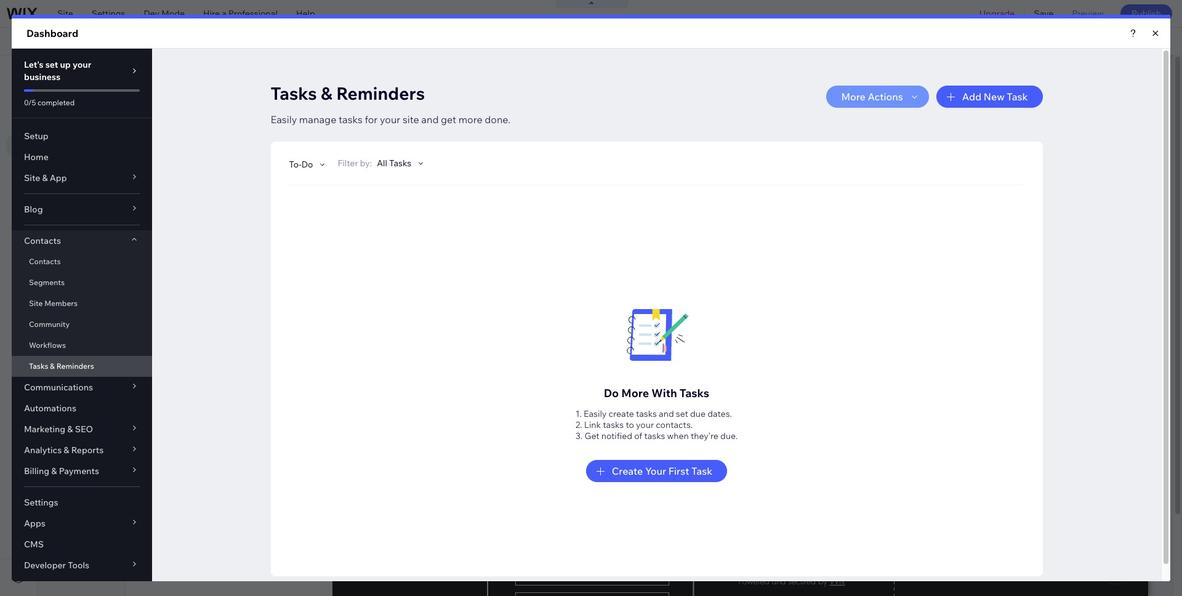 Task type: locate. For each thing, give the bounding box(es) containing it.
dev mode
[[144, 8, 185, 19]]

publish
[[1132, 8, 1162, 19]]

save button
[[1025, 0, 1064, 27]]

search button
[[1118, 28, 1183, 55]]

hire a professional
[[203, 8, 278, 19]]

1 vertical spatial site
[[52, 67, 71, 79]]

site up blog
[[57, 8, 73, 19]]

pages left and
[[73, 67, 102, 79]]

site for site menu
[[52, 100, 68, 111]]

https://www.wix.com/mysite connect your domain
[[212, 36, 417, 47]]

0 horizontal spatial pages
[[73, 67, 102, 79]]

upgrade
[[980, 8, 1016, 19]]

pages right blog
[[161, 99, 186, 110]]

menu
[[124, 67, 151, 79], [70, 100, 93, 111]]

site down site pages and menu
[[52, 100, 68, 111]]

pages
[[73, 67, 102, 79], [161, 99, 186, 110]]

1 vertical spatial menu
[[70, 100, 93, 111]]

site pages and menu
[[52, 67, 151, 79]]

site
[[57, 8, 73, 19], [52, 67, 71, 79], [52, 100, 68, 111]]

1 vertical spatial pages
[[161, 99, 186, 110]]

site down blog
[[52, 67, 71, 79]]

menu right and
[[124, 67, 151, 79]]

settings
[[92, 8, 125, 19]]

mode
[[161, 8, 185, 19]]

domain
[[386, 36, 417, 47]]

site menu
[[52, 100, 93, 111]]

menu down site pages and menu
[[70, 100, 93, 111]]

publish button
[[1121, 4, 1173, 23]]

0 horizontal spatial menu
[[70, 100, 93, 111]]

100% button
[[1008, 28, 1058, 55]]

1 horizontal spatial menu
[[124, 67, 151, 79]]

2 vertical spatial site
[[52, 100, 68, 111]]

connect
[[330, 36, 364, 47]]

0 vertical spatial pages
[[73, 67, 102, 79]]

1 horizontal spatial pages
[[161, 99, 186, 110]]

100%
[[1028, 36, 1050, 47]]

0 vertical spatial menu
[[124, 67, 151, 79]]

pages for site
[[73, 67, 102, 79]]

blog
[[47, 36, 71, 47]]

tools
[[1085, 36, 1106, 47]]

preview button
[[1064, 0, 1114, 27]]

0 vertical spatial site
[[57, 8, 73, 19]]

search
[[1144, 36, 1172, 47]]



Task type: describe. For each thing, give the bounding box(es) containing it.
your
[[366, 36, 384, 47]]

site for site
[[57, 8, 73, 19]]

preview
[[1073, 8, 1105, 19]]

pages for blog
[[161, 99, 186, 110]]

help
[[296, 8, 315, 19]]

tools button
[[1059, 28, 1117, 55]]

hire
[[203, 8, 220, 19]]

and
[[104, 67, 122, 79]]

save
[[1035, 8, 1054, 19]]

blog
[[141, 99, 159, 110]]

dev
[[144, 8, 160, 19]]

blog pages
[[141, 99, 186, 110]]

https://www.wix.com/mysite
[[212, 36, 324, 47]]

professional
[[229, 8, 278, 19]]

site for site pages and menu
[[52, 67, 71, 79]]

a
[[222, 8, 227, 19]]



Task type: vqa. For each thing, say whether or not it's contained in the screenshot.
2
no



